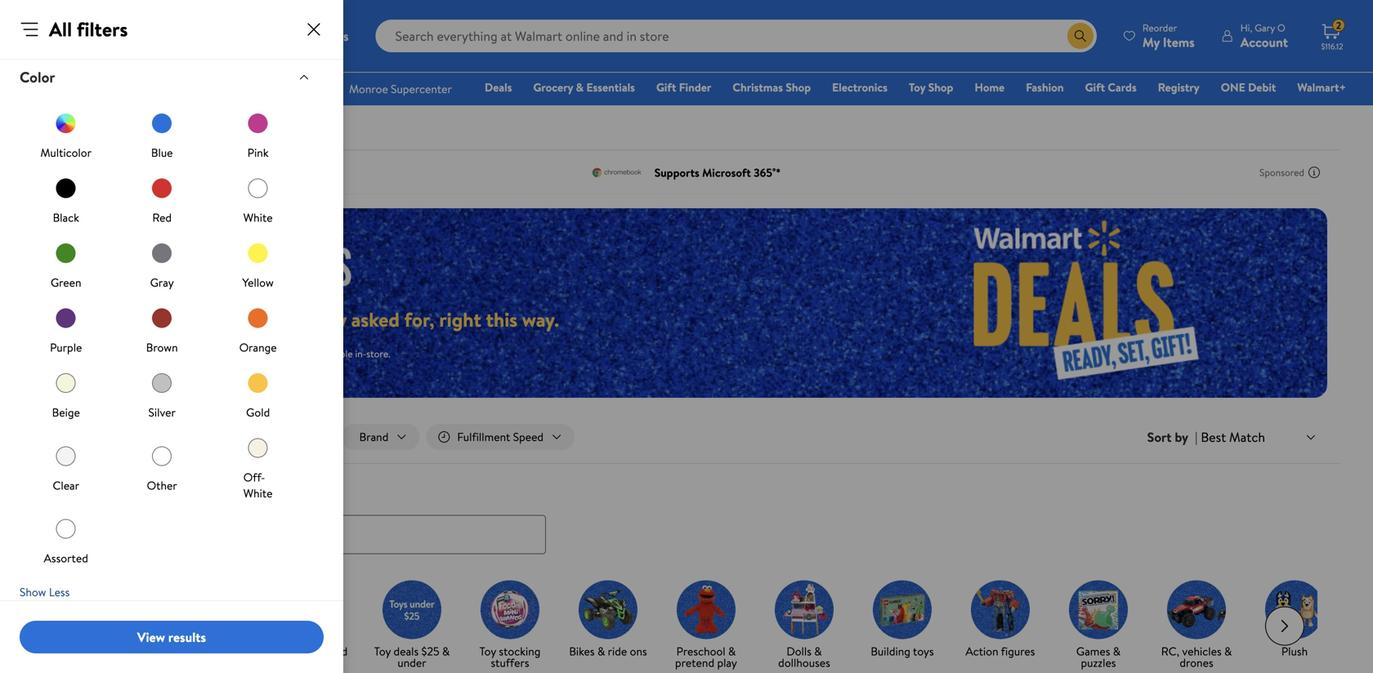 Task type: vqa. For each thing, say whether or not it's contained in the screenshot.
bottommost Care
no



Task type: describe. For each thing, give the bounding box(es) containing it.
electronics
[[832, 79, 888, 95]]

& for preschool
[[728, 644, 736, 660]]

fashion
[[1026, 79, 1064, 95]]

other button
[[147, 442, 177, 494]]

action figures image
[[971, 581, 1030, 640]]

gift for gift cards
[[1085, 79, 1105, 95]]

gift finder
[[656, 79, 711, 95]]

toy for toy stocking stuffers
[[479, 644, 496, 660]]

dollhouses
[[778, 655, 830, 671]]

building toys link
[[860, 581, 945, 661]]

dolls and dollhouses image
[[775, 581, 834, 640]]

drones
[[1180, 655, 1214, 671]]

major savings on everything they asked for, right this way.
[[65, 306, 559, 333]]

ride
[[608, 644, 627, 660]]

dolls & dollhouses
[[778, 644, 830, 671]]

black
[[53, 210, 79, 226]]

view results
[[137, 628, 206, 646]]

shop all deals link
[[75, 581, 160, 661]]

toy
[[300, 644, 316, 660]]

available
[[317, 347, 353, 361]]

toy for toy deals
[[52, 483, 74, 503]]

1 horizontal spatial walmart black friday deals for days image
[[861, 208, 1327, 398]]

toy deals $25 & under link
[[369, 581, 454, 672]]

one
[[1221, 79, 1246, 95]]

top toy brand deals
[[280, 644, 348, 671]]

top
[[280, 644, 298, 660]]

toy shop link
[[902, 78, 961, 96]]

plush link
[[1252, 581, 1337, 661]]

grocery & essentials link
[[526, 78, 642, 96]]

essentials
[[586, 79, 635, 95]]

off-
[[243, 470, 265, 486]]

they
[[309, 306, 347, 333]]

beige
[[52, 405, 80, 421]]

silver button
[[147, 369, 177, 421]]

toy for toy shop
[[909, 79, 926, 95]]

$25
[[421, 644, 439, 660]]

ons
[[630, 644, 647, 660]]

orange button
[[239, 304, 277, 356]]

radio-controlled, vehicles and drones image
[[1167, 581, 1226, 640]]

gray
[[150, 275, 174, 291]]

brown button
[[146, 304, 178, 356]]

rain
[[162, 347, 178, 361]]

view results button
[[20, 621, 324, 654]]

major
[[65, 306, 115, 333]]

action
[[966, 644, 999, 660]]

brown
[[146, 340, 178, 356]]

no
[[146, 347, 159, 361]]

last.
[[127, 347, 144, 361]]

green button
[[51, 239, 81, 291]]

games & puzzles link
[[1056, 581, 1141, 672]]

red
[[152, 210, 172, 226]]

Toy deals search field
[[33, 483, 1341, 555]]

|
[[1195, 428, 1198, 446]]

building
[[871, 644, 911, 660]]

toy stocking stuffers link
[[468, 581, 553, 672]]

white inside button
[[243, 486, 273, 501]]

& inside rc, vehicles & drones
[[1224, 644, 1232, 660]]

deals
[[485, 79, 512, 95]]

white inside button
[[243, 210, 273, 226]]

christmas
[[733, 79, 783, 95]]

shop all deals image
[[88, 581, 147, 640]]

asked
[[351, 306, 400, 333]]

color
[[20, 67, 55, 87]]

pink
[[247, 145, 269, 161]]

off- white
[[243, 470, 273, 501]]

plush toys image
[[1265, 581, 1324, 640]]

building toys
[[871, 644, 934, 660]]

be
[[304, 347, 315, 361]]

walmart+ link
[[1290, 78, 1354, 96]]

top toy brand deals image
[[284, 581, 343, 640]]

shop by age link
[[173, 581, 258, 661]]

toy deals
[[52, 483, 110, 503]]

green
[[51, 275, 81, 291]]

show
[[20, 584, 46, 600]]

all
[[112, 644, 123, 660]]

games and puzzles image
[[1069, 581, 1128, 640]]

0 horizontal spatial walmart black friday deals for days image
[[65, 245, 366, 286]]

by for shop
[[214, 644, 225, 660]]

shop all deals
[[85, 644, 151, 660]]

home
[[975, 79, 1005, 95]]

ride-on toys image
[[579, 581, 638, 640]]

deals inside toy deals $25 & under
[[394, 644, 419, 660]]

silver
[[148, 405, 176, 421]]

preschool & pretend play
[[675, 644, 737, 671]]

sort
[[1147, 428, 1172, 446]]

play
[[717, 655, 737, 671]]

age
[[228, 644, 246, 660]]

finder
[[679, 79, 711, 95]]

toy stocking stuffers image
[[481, 581, 539, 640]]



Task type: locate. For each thing, give the bounding box(es) containing it.
toy left under
[[374, 644, 391, 660]]

games
[[1076, 644, 1110, 660]]

toys
[[52, 120, 74, 136]]

action figures link
[[958, 581, 1043, 661]]

deals left $25
[[394, 644, 419, 660]]

& right vehicles
[[1224, 644, 1232, 660]]

building toys image
[[873, 581, 932, 640]]

registry link
[[1151, 78, 1207, 96]]

1 vertical spatial white
[[243, 486, 273, 501]]

& inside dolls & dollhouses
[[814, 644, 822, 660]]

by
[[1175, 428, 1189, 446], [214, 644, 225, 660]]

$116.12
[[1321, 41, 1343, 52]]

Search in Toy deals search field
[[52, 515, 546, 555]]

& right dolls
[[814, 644, 822, 660]]

for,
[[404, 306, 435, 333]]

clear
[[53, 478, 79, 494]]

show less
[[20, 584, 70, 600]]

blue
[[151, 145, 173, 161]]

deals right top
[[301, 655, 326, 671]]

1 horizontal spatial gift
[[1085, 79, 1105, 95]]

debit
[[1248, 79, 1276, 95]]

fashion link
[[1019, 78, 1071, 96]]

under
[[398, 655, 426, 671]]

orange
[[239, 340, 277, 356]]

gift left cards
[[1085, 79, 1105, 95]]

& for grocery
[[576, 79, 584, 95]]

color button
[[7, 52, 324, 102]]

toy right "electronics"
[[909, 79, 926, 95]]

toy for toy deals $25 & under
[[374, 644, 391, 660]]

white
[[243, 210, 273, 226], [243, 486, 273, 501]]

toys under 25 dollars image
[[383, 581, 441, 640]]

everything
[[212, 306, 304, 333]]

dolls & dollhouses link
[[762, 581, 847, 672]]

gift cards
[[1085, 79, 1137, 95]]

walmart image
[[26, 23, 132, 49]]

christmas shop
[[733, 79, 811, 95]]

assorted
[[44, 551, 88, 566]]

sponsored
[[1260, 166, 1305, 179]]

toy left stocking
[[479, 644, 496, 660]]

1 gift from the left
[[656, 79, 676, 95]]

blue button
[[147, 109, 177, 161]]

toy inside toy stocking stuffers
[[479, 644, 496, 660]]

gold button
[[243, 369, 273, 421]]

in-
[[355, 347, 366, 361]]

white button
[[243, 174, 273, 226]]

top toy brand deals link
[[271, 581, 356, 672]]

red button
[[147, 174, 177, 226]]

& left ride at the left bottom of the page
[[597, 644, 605, 660]]

way.
[[522, 306, 559, 333]]

& inside toy deals $25 & under
[[442, 644, 450, 660]]

all filters dialog
[[0, 0, 343, 674]]

purple
[[50, 340, 82, 356]]

1 vertical spatial by
[[214, 644, 225, 660]]

by inside the sort and filter section element
[[1175, 428, 1189, 446]]

& right games
[[1113, 644, 1121, 660]]

deals up search image
[[77, 483, 110, 503]]

filters
[[77, 16, 128, 43]]

walmart black friday deals for days image
[[861, 208, 1327, 398], [65, 245, 366, 286]]

close panel image
[[304, 20, 324, 39]]

toy
[[909, 79, 926, 95], [52, 483, 74, 503], [374, 644, 391, 660], [479, 644, 496, 660]]

cards
[[1108, 79, 1137, 95]]

shop
[[786, 79, 811, 95], [928, 79, 953, 95], [85, 644, 109, 660], [186, 644, 211, 660]]

gift cards link
[[1078, 78, 1144, 96]]

0 vertical spatial white
[[243, 210, 273, 226]]

white up search in toy deals search box
[[243, 486, 273, 501]]

christmas shop link
[[725, 78, 818, 96]]

deals inside top toy brand deals
[[301, 655, 326, 671]]

& for bikes
[[597, 644, 605, 660]]

savings
[[119, 306, 181, 333]]

plush
[[1282, 644, 1308, 660]]

preschool
[[677, 644, 726, 660]]

yellow button
[[242, 239, 274, 291]]

& for games
[[1113, 644, 1121, 660]]

deals inside "search box"
[[77, 483, 110, 503]]

this
[[486, 306, 518, 333]]

action figures
[[966, 644, 1035, 660]]

toy up search image
[[52, 483, 74, 503]]

deals link
[[477, 78, 519, 96]]

rc, vehicles & drones
[[1161, 644, 1232, 671]]

preschool toys image
[[677, 581, 736, 640]]

& inside games & puzzles
[[1113, 644, 1121, 660]]

Search search field
[[376, 20, 1097, 52]]

one debit
[[1221, 79, 1276, 95]]

toy inside toy deals $25 & under
[[374, 644, 391, 660]]

0 horizontal spatial by
[[214, 644, 225, 660]]

grocery & essentials
[[533, 79, 635, 95]]

not
[[287, 347, 302, 361]]

color group
[[20, 102, 311, 573]]

all filters
[[49, 16, 128, 43]]

shop by age
[[186, 644, 246, 660]]

purple button
[[50, 304, 82, 356]]

next slide for chipmodulewithimages list image
[[1265, 607, 1305, 646]]

off- white button
[[243, 434, 273, 501]]

bikes
[[569, 644, 595, 660]]

deals right "all"
[[126, 644, 151, 660]]

walmart+
[[1298, 79, 1346, 95]]

2
[[1336, 19, 1342, 32]]

rc,
[[1161, 644, 1180, 660]]

preschool & pretend play link
[[664, 581, 749, 672]]

shop by age image
[[186, 581, 245, 640]]

multicolor button
[[40, 109, 92, 161]]

1 white from the top
[[243, 210, 273, 226]]

black button
[[51, 174, 81, 226]]

Walmart Site-Wide search field
[[376, 20, 1097, 52]]

bikes & ride ons link
[[566, 581, 651, 661]]

on
[[186, 306, 208, 333]]

2 white from the top
[[243, 486, 273, 501]]

gold
[[246, 405, 270, 421]]

all
[[49, 16, 72, 43]]

toy inside "search box"
[[52, 483, 74, 503]]

stuffers
[[491, 655, 529, 671]]

& for dolls
[[814, 644, 822, 660]]

0 vertical spatial by
[[1175, 428, 1189, 446]]

gift left finder
[[656, 79, 676, 95]]

& right preschool
[[728, 644, 736, 660]]

view
[[137, 628, 165, 646]]

toy deals $25 & under
[[374, 644, 450, 671]]

0 horizontal spatial gift
[[656, 79, 676, 95]]

dolls
[[787, 644, 812, 660]]

yellow
[[242, 275, 274, 291]]

by for sort
[[1175, 428, 1189, 446]]

gray button
[[147, 239, 177, 291]]

other
[[147, 478, 177, 494]]

by left age
[[214, 644, 225, 660]]

& inside preschool & pretend play
[[728, 644, 736, 660]]

bikes & ride ons
[[569, 644, 647, 660]]

electronics link
[[825, 78, 895, 96]]

search image
[[65, 529, 78, 542]]

sort and filter section element
[[33, 411, 1341, 464]]

2 gift from the left
[[1085, 79, 1105, 95]]

by left "|"
[[1175, 428, 1189, 446]]

& right $25
[[442, 644, 450, 660]]

show less button
[[7, 580, 83, 606]]

& right grocery
[[576, 79, 584, 95]]

registry
[[1158, 79, 1200, 95]]

1 horizontal spatial by
[[1175, 428, 1189, 446]]

gift for gift finder
[[656, 79, 676, 95]]

right
[[439, 306, 481, 333]]

white up yellow button
[[243, 210, 273, 226]]



